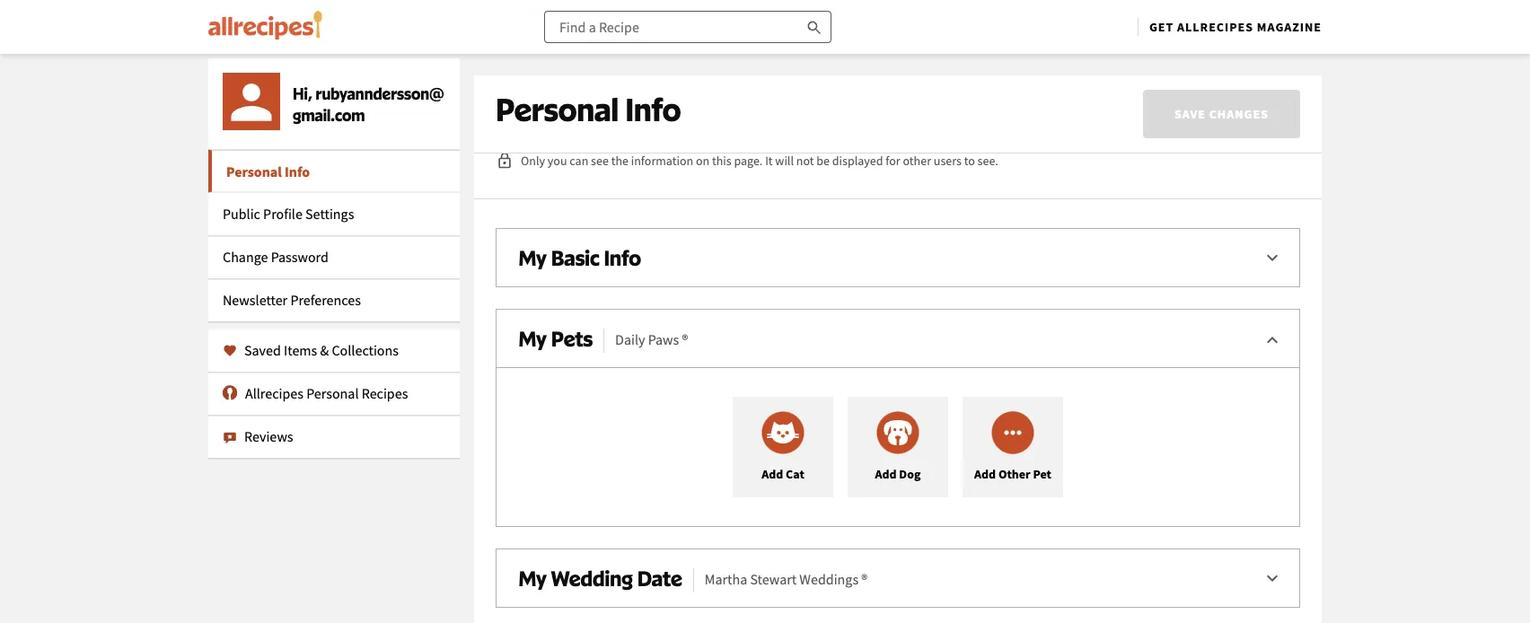Task type: locate. For each thing, give the bounding box(es) containing it.
other
[[903, 153, 931, 169]]

1 vertical spatial my
[[518, 326, 547, 351]]

1 vertical spatial info
[[285, 163, 310, 181]]

1 vertical spatial the
[[611, 153, 629, 169]]

public
[[223, 205, 260, 223]]

add other pet button
[[963, 397, 1063, 497]]

will up a
[[587, 89, 611, 110]]

only you can see the information on this page. it will not be displayed for other users to see.
[[521, 153, 998, 169]]

0 horizontal spatial ®
[[682, 330, 688, 348]]

can
[[570, 153, 588, 169]]

® right weddings
[[861, 570, 867, 588]]

get allrecipes magazine
[[1149, 19, 1322, 35]]

the right see
[[611, 153, 629, 169]]

1 vertical spatial be
[[817, 153, 830, 169]]

for
[[670, 89, 689, 110], [886, 153, 900, 169]]

add left cat
[[762, 466, 783, 482]]

recipes
[[362, 385, 408, 403]]

personal up "can"
[[496, 90, 619, 129]]

add dog button
[[848, 397, 948, 497]]

add
[[762, 466, 783, 482], [875, 466, 897, 482], [974, 466, 996, 482]]

info up public profile settings
[[285, 163, 310, 181]]

users
[[934, 153, 962, 169]]

meredith up experience
[[738, 89, 798, 110]]

reviews link
[[208, 415, 460, 458]]

2 vertical spatial personal
[[306, 385, 359, 403]]

®
[[682, 330, 688, 348], [861, 570, 867, 588]]

add inside button
[[875, 466, 897, 482]]

0 vertical spatial be
[[614, 89, 631, 110]]

0 vertical spatial for
[[670, 89, 689, 110]]

3 my from the top
[[518, 565, 547, 591]]

allrecipes right get
[[1177, 19, 1254, 35]]

&
[[320, 342, 329, 360]]

personal
[[496, 90, 619, 129], [226, 163, 282, 181], [306, 385, 359, 403]]

settings
[[305, 205, 354, 223]]

displayed
[[832, 153, 883, 169]]

my
[[518, 245, 547, 270], [518, 326, 547, 351], [518, 565, 547, 591]]

saved items & collections
[[244, 342, 399, 360]]

2 horizontal spatial add
[[974, 466, 996, 482]]

this inside these details will be used for all the meredith profiles associated with your email address. by filling out this information, you will receive a more personalized experience across all meredith websites.
[[1186, 89, 1211, 110]]

these
[[496, 89, 536, 110]]

2 add from the left
[[875, 466, 897, 482]]

used
[[635, 89, 667, 110]]

a
[[602, 114, 610, 135]]

change password link
[[208, 236, 460, 279]]

Search text field
[[544, 11, 831, 43]]

0 vertical spatial chevron image
[[1262, 248, 1283, 269]]

this right on
[[712, 153, 732, 169]]

0 vertical spatial you
[[496, 114, 521, 135]]

my for my wedding date
[[518, 565, 547, 591]]

be up more
[[614, 89, 631, 110]]

® right paws
[[682, 330, 688, 348]]

you left "can"
[[548, 153, 567, 169]]

1 vertical spatial chevron image
[[1262, 568, 1283, 590]]

2 vertical spatial info
[[604, 245, 641, 270]]

get allrecipes magazine link
[[1149, 19, 1322, 35]]

meredith
[[738, 89, 798, 110], [885, 114, 946, 135]]

be right not
[[817, 153, 830, 169]]

0 horizontal spatial this
[[712, 153, 732, 169]]

1 horizontal spatial personal
[[306, 385, 359, 403]]

2 my from the top
[[518, 326, 547, 351]]

all up personalized
[[693, 89, 709, 110]]

2 vertical spatial my
[[518, 565, 547, 591]]

meredith down "associated"
[[885, 114, 946, 135]]

the up personalized
[[712, 89, 734, 110]]

info right a
[[625, 90, 681, 129]]

add for add other pet
[[974, 466, 996, 482]]

1 chevron image from the top
[[1262, 248, 1283, 269]]

page.
[[734, 153, 763, 169]]

will down these in the top left of the page
[[524, 114, 548, 135]]

2 vertical spatial will
[[775, 153, 794, 169]]

0 vertical spatial info
[[625, 90, 681, 129]]

1 vertical spatial all
[[866, 114, 882, 135]]

1 vertical spatial meredith
[[885, 114, 946, 135]]

0 horizontal spatial allrecipes
[[245, 385, 303, 403]]

0 horizontal spatial add
[[762, 466, 783, 482]]

my left pets
[[518, 326, 547, 351]]

address.
[[1038, 89, 1095, 110]]

1 horizontal spatial personal info
[[496, 90, 681, 129]]

rubyanndersson@
[[316, 83, 444, 103]]

my for my pets
[[518, 326, 547, 351]]

see.
[[978, 153, 998, 169]]

1 horizontal spatial the
[[712, 89, 734, 110]]

my left the basic
[[518, 245, 547, 270]]

0 vertical spatial will
[[587, 89, 611, 110]]

this
[[1186, 89, 1211, 110], [712, 153, 732, 169]]

weddings
[[800, 570, 859, 588]]

1 vertical spatial you
[[548, 153, 567, 169]]

1 horizontal spatial allrecipes
[[1177, 19, 1254, 35]]

personal info up profile
[[226, 163, 310, 181]]

this right out
[[1186, 89, 1211, 110]]

1 vertical spatial personal
[[226, 163, 282, 181]]

0 vertical spatial this
[[1186, 89, 1211, 110]]

personal info up "can"
[[496, 90, 681, 129]]

not
[[796, 153, 814, 169]]

0 vertical spatial personal info
[[496, 90, 681, 129]]

add other pet
[[974, 466, 1051, 482]]

1 vertical spatial personal info
[[226, 163, 310, 181]]

add left other at the bottom right of the page
[[974, 466, 996, 482]]

1 horizontal spatial add
[[875, 466, 897, 482]]

other
[[998, 466, 1031, 482]]

0 vertical spatial personal
[[496, 90, 619, 129]]

0 vertical spatial my
[[518, 245, 547, 270]]

0 horizontal spatial the
[[611, 153, 629, 169]]

preferences
[[290, 291, 361, 309]]

personal inside "link"
[[226, 163, 282, 181]]

gmail.com
[[293, 105, 365, 124]]

1 add from the left
[[762, 466, 783, 482]]

1 my from the top
[[518, 245, 547, 270]]

more
[[614, 114, 649, 135]]

0 horizontal spatial personal info
[[226, 163, 310, 181]]

personal info inside "link"
[[226, 163, 310, 181]]

0 horizontal spatial will
[[524, 114, 548, 135]]

0 horizontal spatial for
[[670, 89, 689, 110]]

1 horizontal spatial meredith
[[885, 114, 946, 135]]

personal info
[[496, 90, 681, 129], [226, 163, 310, 181]]

magazine
[[1257, 19, 1322, 35]]

0 horizontal spatial all
[[693, 89, 709, 110]]

allrecipes up reviews
[[245, 385, 303, 403]]

1 horizontal spatial for
[[886, 153, 900, 169]]

0 vertical spatial meredith
[[738, 89, 798, 110]]

0 horizontal spatial be
[[614, 89, 631, 110]]

3 add from the left
[[974, 466, 996, 482]]

add left dog
[[875, 466, 897, 482]]

associated
[[855, 89, 927, 110]]

you down these in the top left of the page
[[496, 114, 521, 135]]

by
[[1099, 89, 1116, 110]]

you
[[496, 114, 521, 135], [548, 153, 567, 169]]

chevron image
[[1262, 248, 1283, 269], [1262, 568, 1283, 590]]

allrecipes
[[1177, 19, 1254, 35], [245, 385, 303, 403]]

martha
[[705, 570, 747, 588]]

saved
[[244, 342, 281, 360]]

1 horizontal spatial you
[[548, 153, 567, 169]]

1 horizontal spatial ®
[[861, 570, 867, 588]]

martha stewart weddings ®
[[705, 570, 867, 588]]

info right the basic
[[604, 245, 641, 270]]

1 horizontal spatial will
[[587, 89, 611, 110]]

0 vertical spatial allrecipes
[[1177, 19, 1254, 35]]

get
[[1149, 19, 1174, 35]]

1 vertical spatial this
[[712, 153, 732, 169]]

1 horizontal spatial this
[[1186, 89, 1211, 110]]

my left wedding
[[518, 565, 547, 591]]

you inside these details will be used for all the meredith profiles associated with your email address. by filling out this information, you will receive a more personalized experience across all meredith websites.
[[496, 114, 521, 135]]

0 horizontal spatial personal
[[226, 163, 282, 181]]

rubyanndersson@ gmail.com
[[293, 83, 444, 124]]

all
[[693, 89, 709, 110], [866, 114, 882, 135]]

personal down saved items & collections link at the left of page
[[306, 385, 359, 403]]

info
[[625, 90, 681, 129], [285, 163, 310, 181], [604, 245, 641, 270]]

add inside 'button'
[[974, 466, 996, 482]]

0 vertical spatial the
[[712, 89, 734, 110]]

personal up "public"
[[226, 163, 282, 181]]

it
[[765, 153, 773, 169]]

add inside button
[[762, 466, 783, 482]]

for left "other"
[[886, 153, 900, 169]]

pets
[[551, 326, 593, 351]]

all down "associated"
[[866, 114, 882, 135]]

will right it at top right
[[775, 153, 794, 169]]

for right used
[[670, 89, 689, 110]]

0 horizontal spatial you
[[496, 114, 521, 135]]



Task type: vqa. For each thing, say whether or not it's contained in the screenshot.
3rd Add from the left
yes



Task type: describe. For each thing, give the bounding box(es) containing it.
personal info link
[[208, 150, 460, 193]]

personalized
[[652, 114, 739, 135]]

newsletter
[[223, 291, 288, 309]]

experience
[[743, 114, 816, 135]]

newsletter preferences
[[223, 291, 361, 309]]

add dog
[[875, 466, 921, 482]]

information,
[[1214, 89, 1299, 110]]

1 vertical spatial ®
[[861, 570, 867, 588]]

saved items & collections link
[[208, 329, 460, 372]]

profile
[[263, 205, 302, 223]]

the inside these details will be used for all the meredith profiles associated with your email address. by filling out this information, you will receive a more personalized experience across all meredith websites.
[[712, 89, 734, 110]]

be inside these details will be used for all the meredith profiles associated with your email address. by filling out this information, you will receive a more personalized experience across all meredith websites.
[[614, 89, 631, 110]]

0 vertical spatial ®
[[682, 330, 688, 348]]

receive
[[551, 114, 599, 135]]

password
[[271, 248, 329, 266]]

1 vertical spatial allrecipes
[[245, 385, 303, 403]]

my pets
[[518, 326, 593, 351]]

0 horizontal spatial meredith
[[738, 89, 798, 110]]

my basic info
[[518, 245, 641, 270]]

details
[[539, 89, 584, 110]]

for inside these details will be used for all the meredith profiles associated with your email address. by filling out this information, you will receive a more personalized experience across all meredith websites.
[[670, 89, 689, 110]]

pet
[[1033, 466, 1051, 482]]

profiles
[[801, 89, 852, 110]]

allrecipes personal recipes link
[[208, 372, 460, 415]]

see
[[591, 153, 609, 169]]

items
[[284, 342, 317, 360]]

2 horizontal spatial personal
[[496, 90, 619, 129]]

date
[[637, 565, 682, 591]]

change password
[[223, 248, 329, 266]]

information
[[631, 153, 693, 169]]

my wedding date
[[518, 565, 682, 591]]

allrecipes personal recipes
[[245, 385, 408, 403]]

dog
[[899, 466, 921, 482]]

email
[[997, 89, 1035, 110]]

with
[[931, 89, 960, 110]]

public profile settings link
[[208, 193, 460, 236]]

reviews
[[244, 428, 293, 446]]

add cat
[[762, 466, 804, 482]]

add cat button
[[733, 397, 833, 497]]

only
[[521, 153, 545, 169]]

2 chevron image from the top
[[1262, 568, 1283, 590]]

paws
[[648, 330, 679, 348]]

hi,
[[293, 83, 316, 103]]

my for my basic info
[[518, 245, 547, 270]]

add for add cat
[[762, 466, 783, 482]]

1 vertical spatial will
[[524, 114, 548, 135]]

daily paws ®
[[615, 330, 688, 348]]

websites.
[[949, 114, 1012, 135]]

1 horizontal spatial be
[[817, 153, 830, 169]]

to
[[964, 153, 975, 169]]

info inside "link"
[[285, 163, 310, 181]]

collections
[[332, 342, 399, 360]]

0 vertical spatial all
[[693, 89, 709, 110]]

chevron image
[[1262, 329, 1283, 350]]

public profile settings
[[223, 205, 354, 223]]

daily
[[615, 330, 645, 348]]

newsletter preferences link
[[208, 279, 460, 322]]

1 vertical spatial for
[[886, 153, 900, 169]]

on
[[696, 153, 710, 169]]

1 horizontal spatial all
[[866, 114, 882, 135]]

your
[[964, 89, 994, 110]]

2 horizontal spatial will
[[775, 153, 794, 169]]

cat
[[786, 466, 804, 482]]

stewart
[[750, 570, 797, 588]]

across
[[819, 114, 863, 135]]

change
[[223, 248, 268, 266]]

add for add dog
[[875, 466, 897, 482]]

basic
[[551, 245, 600, 270]]

these details will be used for all the meredith profiles associated with your email address. by filling out this information, you will receive a more personalized experience across all meredith websites.
[[496, 89, 1299, 135]]

out
[[1160, 89, 1183, 110]]

filling
[[1119, 89, 1157, 110]]

wedding
[[551, 565, 633, 591]]



